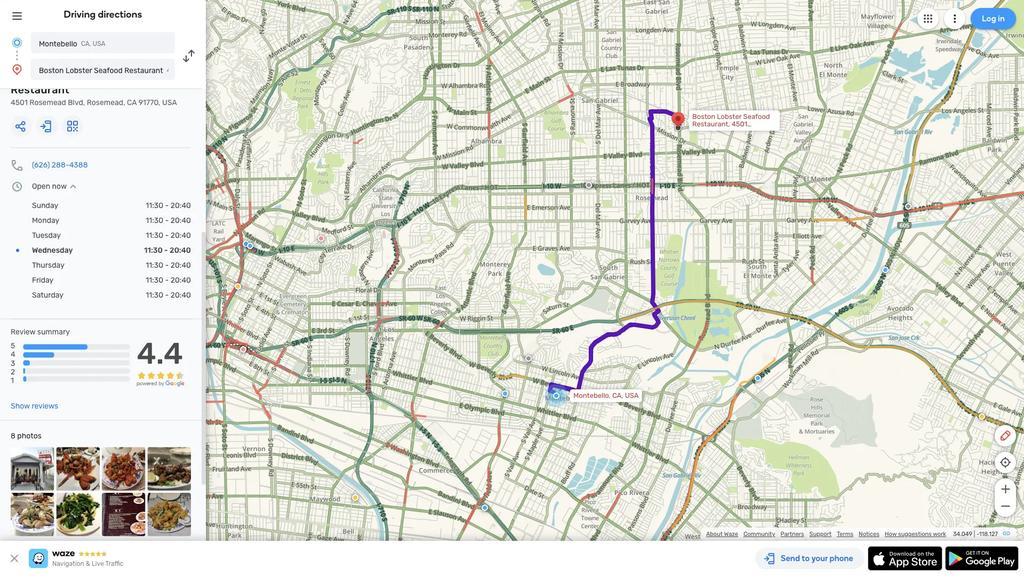Task type: vqa. For each thing, say whether or not it's contained in the screenshot.
CHOOSE STARTING POINT text box
no



Task type: locate. For each thing, give the bounding box(es) containing it.
11:30 - 20:40 for thursday
[[146, 261, 191, 270]]

driving
[[64, 9, 96, 20]]

lobster for boston lobster seafood restaurant
[[66, 66, 92, 75]]

boston lobster seafood restaurant
[[39, 66, 163, 75]]

11:30
[[146, 201, 163, 210], [146, 216, 163, 225], [146, 231, 163, 240], [144, 246, 163, 255], [146, 261, 163, 270], [146, 276, 163, 285], [146, 291, 163, 300]]

0 horizontal spatial police image
[[243, 241, 249, 247]]

2 vertical spatial hazard image
[[352, 495, 359, 501]]

location image
[[11, 63, 23, 76]]

11:30 - 20:40 for wednesday
[[144, 246, 191, 255]]

lobster inside boston lobster seafood restaurant 4501 rosemead blvd, rosemead, ca 91770, usa
[[51, 73, 91, 85]]

image 2 of boston lobster seafood restaurant, rosemead image
[[56, 447, 100, 491]]

11:30 for thursday
[[146, 261, 163, 270]]

(626)
[[32, 161, 50, 169]]

- for sunday
[[165, 201, 169, 210]]

ca, inside montebello ca, usa
[[81, 40, 91, 47]]

usa for montebello
[[93, 40, 105, 47]]

boston inside button
[[39, 66, 64, 75]]

waze
[[724, 531, 738, 538]]

restaurant inside boston lobster seafood restaurant 4501 rosemead blvd, rosemead, ca 91770, usa
[[11, 83, 69, 96]]

8 photos
[[11, 432, 42, 440]]

x image
[[8, 552, 21, 565]]

lobster inside button
[[66, 66, 92, 75]]

photos
[[17, 432, 42, 440]]

0 vertical spatial ca,
[[81, 40, 91, 47]]

usa right the 91770,
[[162, 98, 177, 107]]

rosemead
[[30, 98, 66, 107]]

seafood inside boston lobster seafood restaurant 4501 rosemead blvd, rosemead, ca 91770, usa
[[93, 73, 136, 85]]

4501
[[11, 98, 28, 107]]

2 horizontal spatial usa
[[625, 392, 639, 400]]

288-
[[52, 161, 69, 169]]

sunday
[[32, 201, 58, 210]]

- for thursday
[[165, 261, 169, 270]]

4388
[[69, 161, 88, 169]]

lobster down montebello ca, usa
[[66, 66, 92, 75]]

directions
[[98, 9, 142, 20]]

hazard image
[[235, 283, 241, 290], [979, 413, 985, 420], [352, 495, 359, 501]]

-
[[165, 201, 169, 210], [165, 216, 169, 225], [165, 231, 169, 240], [164, 246, 168, 255], [165, 261, 169, 270], [165, 276, 169, 285], [165, 291, 169, 300], [977, 531, 979, 538]]

restaurant
[[124, 66, 163, 75], [11, 83, 69, 96]]

suggestions
[[898, 531, 932, 538]]

(626) 288-4388 link
[[32, 161, 88, 169]]

lobster
[[66, 66, 92, 75], [51, 73, 91, 85]]

restaurant up the 91770,
[[124, 66, 163, 75]]

3
[[11, 359, 15, 367]]

20:40 for monday
[[171, 216, 191, 225]]

20:40
[[171, 201, 191, 210], [171, 216, 191, 225], [171, 231, 191, 240], [170, 246, 191, 255], [171, 261, 191, 270], [171, 276, 191, 285], [171, 291, 191, 300]]

ca, right montebello,
[[613, 392, 623, 400]]

open now
[[32, 182, 67, 191]]

boston up 4501
[[11, 73, 48, 85]]

0 horizontal spatial accident image
[[586, 182, 592, 188]]

0 vertical spatial restaurant
[[124, 66, 163, 75]]

restaurant up rosemead
[[11, 83, 69, 96]]

1 vertical spatial usa
[[162, 98, 177, 107]]

seafood
[[94, 66, 123, 75], [93, 73, 136, 85]]

- for tuesday
[[165, 231, 169, 240]]

police image
[[247, 243, 253, 249], [882, 267, 889, 273], [502, 391, 508, 397], [482, 505, 488, 511]]

image 5 of boston lobster seafood restaurant, rosemead image
[[11, 493, 54, 537]]

open
[[32, 182, 50, 191]]

seafood for boston lobster seafood restaurant
[[94, 66, 123, 75]]

ca,
[[81, 40, 91, 47], [613, 392, 623, 400]]

friday
[[32, 276, 54, 285]]

how suggestions work link
[[885, 531, 946, 538]]

20:40 for tuesday
[[171, 231, 191, 240]]

1 horizontal spatial hazard image
[[352, 495, 359, 501]]

seafood for boston lobster seafood restaurant 4501 rosemead blvd, rosemead, ca 91770, usa
[[93, 73, 136, 85]]

current location image
[[11, 36, 23, 49]]

call image
[[11, 159, 23, 172]]

lobster up blvd,
[[51, 73, 91, 85]]

1 vertical spatial ca,
[[613, 392, 623, 400]]

1 vertical spatial accident image
[[905, 203, 912, 210]]

1 vertical spatial hazard image
[[979, 413, 985, 420]]

boston down montebello
[[39, 66, 64, 75]]

boston inside boston lobster seafood restaurant 4501 rosemead blvd, rosemead, ca 91770, usa
[[11, 73, 48, 85]]

wednesday
[[32, 246, 73, 255]]

usa right montebello,
[[625, 392, 639, 400]]

show
[[11, 402, 30, 411]]

usa up boston lobster seafood restaurant button
[[93, 40, 105, 47]]

montebello ca, usa
[[39, 39, 105, 48]]

1 horizontal spatial usa
[[162, 98, 177, 107]]

1 horizontal spatial police image
[[755, 375, 761, 381]]

2 vertical spatial usa
[[625, 392, 639, 400]]

chevron up image
[[67, 182, 80, 191]]

rosemead,
[[87, 98, 125, 107]]

1 vertical spatial restaurant
[[11, 83, 69, 96]]

about
[[706, 531, 723, 538]]

usa for montebello,
[[625, 392, 639, 400]]

montebello
[[39, 39, 77, 48]]

summary
[[37, 328, 70, 336]]

1
[[11, 376, 14, 385]]

11:30 for sunday
[[146, 201, 163, 210]]

about waze link
[[706, 531, 738, 538]]

1 horizontal spatial restaurant
[[124, 66, 163, 75]]

image 8 of boston lobster seafood restaurant, rosemead image
[[148, 493, 191, 537]]

live
[[92, 560, 104, 568]]

pencil image
[[999, 429, 1012, 442]]

police image
[[243, 241, 249, 247], [755, 375, 761, 381]]

zoom out image
[[999, 500, 1012, 513]]

1 horizontal spatial ca,
[[613, 392, 623, 400]]

11:30 for saturday
[[146, 291, 163, 300]]

11:30 - 20:40
[[146, 201, 191, 210], [146, 216, 191, 225], [146, 231, 191, 240], [144, 246, 191, 255], [146, 261, 191, 270], [146, 276, 191, 285], [146, 291, 191, 300]]

restaurant for boston lobster seafood restaurant
[[124, 66, 163, 75]]

usa inside boston lobster seafood restaurant 4501 rosemead blvd, rosemead, ca 91770, usa
[[162, 98, 177, 107]]

traffic
[[105, 560, 123, 568]]

road closed image
[[240, 346, 246, 353]]

- for saturday
[[165, 291, 169, 300]]

thursday
[[32, 261, 64, 270]]

ca, right montebello
[[81, 40, 91, 47]]

restaurant for boston lobster seafood restaurant 4501 rosemead blvd, rosemead, ca 91770, usa
[[11, 83, 69, 96]]

1 horizontal spatial accident image
[[905, 203, 912, 210]]

navigation & live traffic
[[52, 560, 123, 568]]

notices
[[859, 531, 880, 538]]

partners
[[781, 531, 804, 538]]

driving directions
[[64, 9, 142, 20]]

(626) 288-4388
[[32, 161, 88, 169]]

blvd,
[[68, 98, 85, 107]]

saturday
[[32, 291, 64, 300]]

4.4
[[137, 336, 183, 371]]

seafood inside button
[[94, 66, 123, 75]]

restaurant inside button
[[124, 66, 163, 75]]

0 vertical spatial usa
[[93, 40, 105, 47]]

0 horizontal spatial ca,
[[81, 40, 91, 47]]

accident image
[[586, 182, 592, 188], [905, 203, 912, 210]]

boston
[[39, 66, 64, 75], [11, 73, 48, 85]]

0 vertical spatial hazard image
[[235, 283, 241, 290]]

0 vertical spatial accident image
[[586, 182, 592, 188]]

image 4 of boston lobster seafood restaurant, rosemead image
[[148, 447, 191, 491]]

0 horizontal spatial restaurant
[[11, 83, 69, 96]]

11:30 for friday
[[146, 276, 163, 285]]

11:30 - 20:40 for saturday
[[146, 291, 191, 300]]

usa
[[93, 40, 105, 47], [162, 98, 177, 107], [625, 392, 639, 400]]

show reviews
[[11, 402, 58, 411]]

0 horizontal spatial usa
[[93, 40, 105, 47]]

open now button
[[32, 182, 80, 191]]

usa inside montebello ca, usa
[[93, 40, 105, 47]]

link image
[[1002, 529, 1011, 538]]



Task type: describe. For each thing, give the bounding box(es) containing it.
image 3 of boston lobster seafood restaurant, rosemead image
[[102, 447, 145, 491]]

0 horizontal spatial hazard image
[[235, 283, 241, 290]]

boston lobster seafood restaurant 4501 rosemead blvd, rosemead, ca 91770, usa
[[11, 73, 177, 107]]

0 vertical spatial police image
[[243, 241, 249, 247]]

4
[[11, 350, 15, 359]]

|
[[974, 531, 975, 538]]

clock image
[[11, 180, 23, 193]]

review summary
[[11, 328, 70, 336]]

now
[[52, 182, 67, 191]]

118.127
[[979, 531, 998, 538]]

11:30 for wednesday
[[144, 246, 163, 255]]

20:40 for sunday
[[171, 201, 191, 210]]

5 4 3 2 1
[[11, 342, 15, 385]]

- for friday
[[165, 276, 169, 285]]

monday
[[32, 216, 59, 225]]

8
[[11, 432, 15, 440]]

ca
[[127, 98, 137, 107]]

11:30 - 20:40 for sunday
[[146, 201, 191, 210]]

34.049
[[953, 531, 973, 538]]

tuesday
[[32, 231, 61, 240]]

how
[[885, 531, 897, 538]]

11:30 for tuesday
[[146, 231, 163, 240]]

road closed image
[[318, 235, 324, 242]]

image 7 of boston lobster seafood restaurant, rosemead image
[[102, 493, 145, 537]]

20:40 for thursday
[[171, 261, 191, 270]]

community
[[744, 531, 775, 538]]

partners link
[[781, 531, 804, 538]]

ca, for montebello,
[[613, 392, 623, 400]]

lobster for boston lobster seafood restaurant 4501 rosemead blvd, rosemead, ca 91770, usa
[[51, 73, 91, 85]]

boston for boston lobster seafood restaurant
[[39, 66, 64, 75]]

11:30 - 20:40 for tuesday
[[146, 231, 191, 240]]

montebello, ca, usa
[[574, 392, 639, 400]]

20:40 for saturday
[[171, 291, 191, 300]]

- for monday
[[165, 216, 169, 225]]

support link
[[810, 531, 832, 538]]

montebello,
[[574, 392, 611, 400]]

20:40 for friday
[[171, 276, 191, 285]]

image 6 of boston lobster seafood restaurant, rosemead image
[[56, 493, 100, 537]]

notices link
[[859, 531, 880, 538]]

5
[[11, 342, 15, 350]]

ca, for montebello
[[81, 40, 91, 47]]

20:40 for wednesday
[[170, 246, 191, 255]]

zoom in image
[[999, 483, 1012, 496]]

2 horizontal spatial hazard image
[[979, 413, 985, 420]]

community link
[[744, 531, 775, 538]]

11:30 for monday
[[146, 216, 163, 225]]

about waze community partners support terms notices how suggestions work
[[706, 531, 946, 538]]

34.049 | -118.127
[[953, 531, 998, 538]]

navigation
[[52, 560, 84, 568]]

accident image
[[526, 355, 532, 362]]

support
[[810, 531, 832, 538]]

1 vertical spatial police image
[[755, 375, 761, 381]]

reviews
[[32, 402, 58, 411]]

work
[[933, 531, 946, 538]]

boston for boston lobster seafood restaurant 4501 rosemead blvd, rosemead, ca 91770, usa
[[11, 73, 48, 85]]

11:30 - 20:40 for friday
[[146, 276, 191, 285]]

boston lobster seafood restaurant button
[[31, 59, 175, 80]]

terms
[[837, 531, 854, 538]]

91770,
[[139, 98, 160, 107]]

&
[[86, 560, 90, 568]]

review
[[11, 328, 35, 336]]

- for wednesday
[[164, 246, 168, 255]]

image 1 of boston lobster seafood restaurant, rosemead image
[[11, 447, 54, 491]]

2
[[11, 367, 15, 376]]

terms link
[[837, 531, 854, 538]]

11:30 - 20:40 for monday
[[146, 216, 191, 225]]



